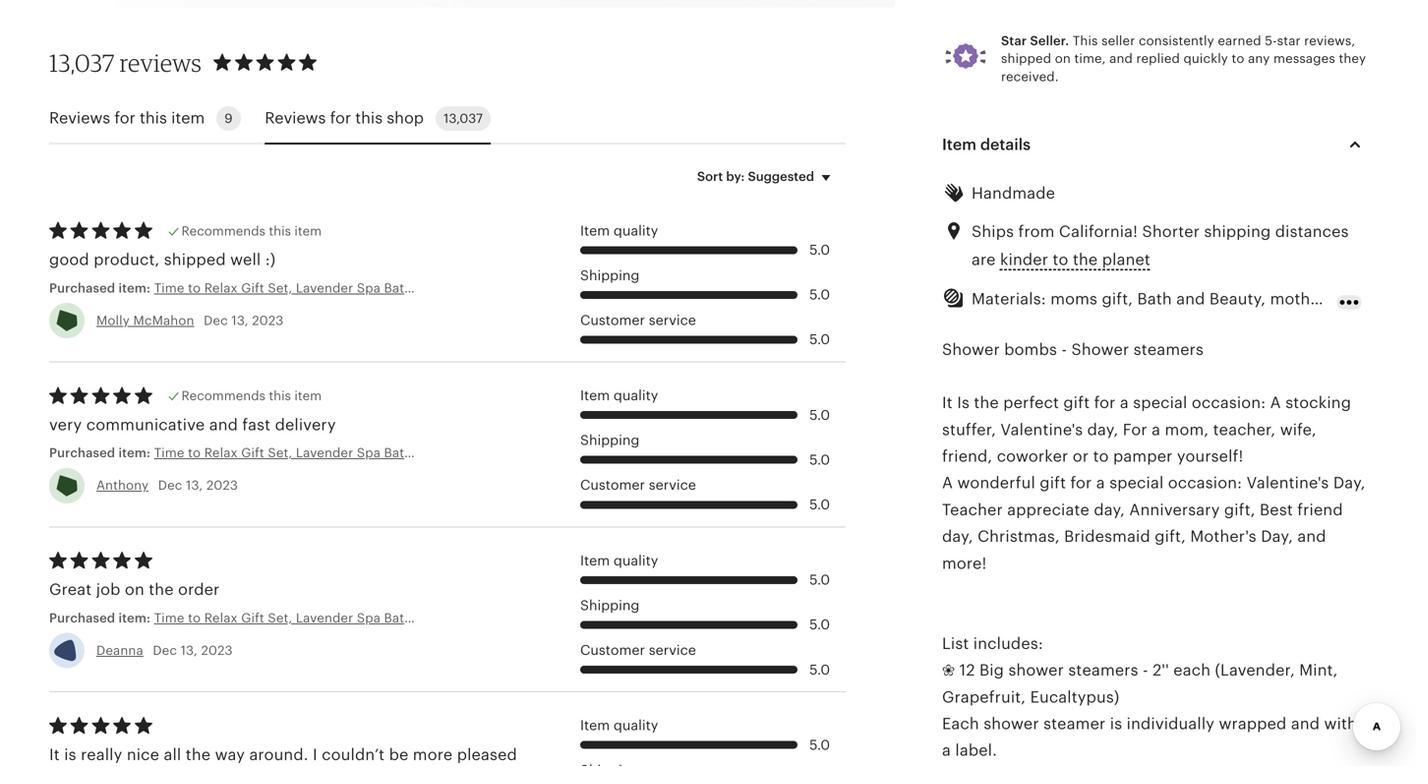 Task type: describe. For each thing, give the bounding box(es) containing it.
this down the reviews
[[140, 109, 167, 127]]

suggested
[[748, 169, 814, 184]]

good product, shipped well :)
[[49, 251, 276, 269]]

for down or
[[1070, 474, 1092, 492]]

details
[[980, 136, 1031, 153]]

california!
[[1059, 223, 1138, 241]]

service for good product, shipped well :)
[[649, 312, 696, 328]]

10 5.0 from the top
[[809, 737, 830, 753]]

the inside it is really nice all the way around. i couldn't be more pleased
[[186, 746, 211, 764]]

couldn't
[[322, 746, 385, 764]]

item inside dropdown button
[[942, 136, 976, 153]]

reviews,
[[1304, 33, 1355, 48]]

recommends for shipped
[[181, 223, 265, 238]]

deanna link
[[96, 643, 143, 658]]

handmade
[[972, 184, 1055, 202]]

purchased for great
[[49, 611, 115, 625]]

reviews
[[120, 48, 202, 77]]

ships from california! shorter shipping distances are
[[972, 223, 1349, 268]]

recommends this item for fast
[[181, 388, 322, 403]]

2023 for delivery
[[206, 478, 238, 493]]

way
[[215, 746, 245, 764]]

more
[[413, 746, 453, 764]]

:)
[[265, 251, 276, 269]]

shipping
[[1204, 223, 1271, 241]]

with
[[1324, 715, 1357, 733]]

molly mcmahon link
[[96, 313, 194, 328]]

sort
[[697, 169, 723, 184]]

well
[[230, 251, 261, 269]]

1 vertical spatial occasion:
[[1168, 474, 1242, 492]]

2''
[[1153, 661, 1169, 679]]

a up bridesmaid
[[1096, 474, 1105, 492]]

delivery
[[275, 416, 336, 434]]

sort by: suggested
[[697, 169, 814, 184]]

it is the perfect gift for a special occasion: a stocking stuffer, valentine's day, for a mom, teacher, wife, friend, coworker or to pamper yourself! a wonderful gift for a special occasion: valentine's day, teacher appreciate day, anniversary gift, best friend day, christmas, bridesmaid gift, mother's day, and more!
[[942, 394, 1366, 572]]

item details
[[942, 136, 1031, 153]]

molly mcmahon dec 13, 2023
[[96, 313, 284, 328]]

0 vertical spatial shower
[[1008, 661, 1064, 679]]

pamper
[[1113, 447, 1173, 465]]

1 vertical spatial on
[[125, 581, 144, 599]]

4 item quality from the top
[[580, 717, 658, 733]]

stocking
[[1285, 394, 1351, 412]]

1 horizontal spatial a
[[1270, 394, 1281, 412]]

to inside button
[[1053, 251, 1068, 268]]

quality for good product, shipped well :)
[[614, 222, 658, 238]]

each
[[1173, 661, 1211, 679]]

the inside it is the perfect gift for a special occasion: a stocking stuffer, valentine's day, for a mom, teacher, wife, friend, coworker or to pamper yourself! a wonderful gift for a special occasion: valentine's day, teacher appreciate day, anniversary gift, best friend day, christmas, bridesmaid gift, mother's day, and more!
[[974, 394, 999, 412]]

planet
[[1102, 251, 1151, 268]]

mother's
[[1190, 528, 1257, 545]]

1 horizontal spatial valentine's
[[1246, 474, 1329, 492]]

steamer
[[1043, 715, 1106, 733]]

a inside list includes: ❀  12 big shower steamers  - 2'' each  (lavender, mint, grapefruit, eucaltypus) each shower steamer is individually wrapped and with a label.
[[942, 742, 951, 759]]

1 5.0 from the top
[[809, 242, 830, 258]]

0 vertical spatial special
[[1133, 394, 1187, 412]]

3 5.0 from the top
[[809, 332, 830, 347]]

each
[[942, 715, 979, 733]]

list
[[942, 635, 969, 652]]

or
[[1073, 447, 1089, 465]]

shipping for delivery
[[580, 432, 640, 448]]

grapefruit,
[[942, 688, 1026, 706]]

kinder to the planet button
[[1000, 245, 1151, 274]]

0 vertical spatial occasion:
[[1192, 394, 1266, 412]]

item details button
[[924, 121, 1385, 168]]

order
[[178, 581, 220, 599]]

13,037 reviews
[[49, 48, 202, 77]]

good
[[49, 251, 89, 269]]

this up fast
[[269, 388, 291, 403]]

anthony dec 13, 2023
[[96, 478, 238, 493]]

1 vertical spatial shower
[[984, 715, 1039, 733]]

coworker
[[997, 447, 1068, 465]]

christmas,
[[978, 528, 1060, 545]]

0 vertical spatial dec
[[204, 313, 228, 328]]

seller.
[[1030, 33, 1069, 48]]

item for fast
[[294, 388, 322, 403]]

they
[[1339, 51, 1366, 66]]

to inside it is the perfect gift for a special occasion: a stocking stuffer, valentine's day, for a mom, teacher, wife, friend, coworker or to pamper yourself! a wonderful gift for a special occasion: valentine's day, teacher appreciate day, anniversary gift, best friend day, christmas, bridesmaid gift, mother's day, and more!
[[1093, 447, 1109, 465]]

shop
[[387, 109, 424, 127]]

item: for product,
[[118, 281, 150, 295]]

a up for in the bottom right of the page
[[1120, 394, 1129, 412]]

big
[[979, 661, 1004, 679]]

around.
[[249, 746, 308, 764]]

service for very communicative and fast delivery
[[649, 477, 696, 493]]

distances
[[1275, 223, 1349, 241]]

this
[[1073, 33, 1098, 48]]

purchased for good
[[49, 281, 115, 295]]

item for very communicative and fast delivery
[[580, 387, 610, 403]]

and inside this seller consistently earned 5-star reviews, shipped on time, and replied quickly to any messages they received.
[[1109, 51, 1133, 66]]

really
[[81, 746, 122, 764]]

wife,
[[1280, 421, 1317, 438]]

item for good product, shipped well :)
[[580, 222, 610, 238]]

for down shower bombs - shower steamers
[[1094, 394, 1116, 412]]

tab list containing reviews for this item
[[49, 94, 846, 144]]

13, for fast
[[186, 478, 203, 493]]

star
[[1001, 33, 1027, 48]]

for down 13,037 reviews
[[114, 109, 136, 127]]

0 vertical spatial day,
[[1087, 421, 1118, 438]]

purchased item: for product,
[[49, 281, 154, 295]]

wrapped
[[1219, 715, 1287, 733]]

1 shower from the left
[[942, 340, 1000, 358]]

wonderful
[[957, 474, 1035, 492]]

2023 for order
[[201, 643, 233, 658]]

individually
[[1127, 715, 1215, 733]]

quickly
[[1183, 51, 1228, 66]]

1 vertical spatial gift
[[1040, 474, 1066, 492]]

more!
[[942, 554, 987, 572]]

reviews for reviews for this shop
[[265, 109, 326, 127]]

very
[[49, 416, 82, 434]]

item quality for :)
[[580, 222, 658, 238]]

7 5.0 from the top
[[809, 572, 830, 588]]

4 5.0 from the top
[[809, 407, 830, 423]]

1 vertical spatial special
[[1109, 474, 1164, 492]]

from
[[1018, 223, 1055, 241]]

anniversary
[[1129, 501, 1220, 519]]

the inside button
[[1073, 251, 1098, 268]]

2 shower from the left
[[1071, 340, 1129, 358]]

item: for communicative
[[118, 446, 150, 460]]

is
[[957, 394, 970, 412]]

i
[[313, 746, 317, 764]]

are
[[972, 251, 996, 268]]

5-
[[1265, 33, 1277, 48]]

shorter
[[1142, 223, 1200, 241]]

reviews for this item
[[49, 109, 205, 127]]

all
[[164, 746, 181, 764]]

purchased item: for communicative
[[49, 446, 154, 460]]

- inside list includes: ❀  12 big shower steamers  - 2'' each  (lavender, mint, grapefruit, eucaltypus) each shower steamer is individually wrapped and with a label.
[[1143, 661, 1148, 679]]

item quality for order
[[580, 552, 658, 568]]

be
[[389, 746, 409, 764]]

received.
[[1001, 69, 1059, 84]]

friend,
[[942, 447, 993, 465]]



Task type: locate. For each thing, give the bounding box(es) containing it.
and down seller
[[1109, 51, 1133, 66]]

5.0
[[809, 242, 830, 258], [809, 287, 830, 303], [809, 332, 830, 347], [809, 407, 830, 423], [809, 452, 830, 468], [809, 497, 830, 512], [809, 572, 830, 588], [809, 617, 830, 633], [809, 662, 830, 677], [809, 737, 830, 753]]

2023 down :)
[[252, 313, 284, 328]]

yourself!
[[1177, 447, 1243, 465]]

mint,
[[1299, 661, 1338, 679]]

0 vertical spatial day,
[[1333, 474, 1366, 492]]

item
[[942, 136, 976, 153], [580, 222, 610, 238], [580, 387, 610, 403], [580, 552, 610, 568], [580, 717, 610, 733]]

3 purchased item: from the top
[[49, 611, 154, 625]]

0 horizontal spatial a
[[942, 474, 953, 492]]

a down 'friend,'
[[942, 474, 953, 492]]

recommends this item up well
[[181, 223, 322, 238]]

a
[[1270, 394, 1281, 412], [942, 474, 953, 492]]

0 horizontal spatial 13,037
[[49, 48, 115, 77]]

great
[[49, 581, 92, 599]]

on inside this seller consistently earned 5-star reviews, shipped on time, and replied quickly to any messages they received.
[[1055, 51, 1071, 66]]

0 horizontal spatial is
[[64, 746, 76, 764]]

customer service for order
[[580, 642, 696, 658]]

it is really nice all the way around. i couldn't be more pleased
[[49, 746, 517, 766]]

0 vertical spatial gift
[[1063, 394, 1090, 412]]

item: down communicative in the left bottom of the page
[[118, 446, 150, 460]]

best
[[1260, 501, 1293, 519]]

1 horizontal spatial day,
[[1333, 474, 1366, 492]]

2 vertical spatial 13,
[[181, 643, 198, 658]]

steamers up mom,
[[1134, 340, 1204, 358]]

reviews right the 9
[[265, 109, 326, 127]]

purchased item: down job at the left
[[49, 611, 154, 625]]

1 vertical spatial recommends
[[181, 388, 265, 403]]

1 horizontal spatial -
[[1143, 661, 1148, 679]]

recommends for and
[[181, 388, 265, 403]]

and left fast
[[209, 416, 238, 434]]

1 recommends this item from the top
[[181, 223, 322, 238]]

dec for and
[[158, 478, 182, 493]]

to
[[1232, 51, 1245, 66], [1053, 251, 1068, 268], [1093, 447, 1109, 465]]

13, down very communicative and fast delivery
[[186, 478, 203, 493]]

1 horizontal spatial to
[[1093, 447, 1109, 465]]

0 vertical spatial item
[[171, 109, 205, 127]]

customer service for :)
[[580, 312, 696, 328]]

day,
[[1333, 474, 1366, 492], [1261, 528, 1293, 545]]

service for great job on the order
[[649, 642, 696, 658]]

- right bombs
[[1061, 340, 1067, 358]]

shower bombs - shower steamers
[[942, 340, 1204, 358]]

0 vertical spatial to
[[1232, 51, 1245, 66]]

2 vertical spatial day,
[[942, 528, 973, 545]]

bombs
[[1004, 340, 1057, 358]]

shower
[[1008, 661, 1064, 679], [984, 715, 1039, 733]]

8 5.0 from the top
[[809, 617, 830, 633]]

steamers up eucaltypus)
[[1068, 661, 1138, 679]]

1 vertical spatial service
[[649, 477, 696, 493]]

for
[[114, 109, 136, 127], [330, 109, 351, 127], [1094, 394, 1116, 412], [1070, 474, 1092, 492]]

earned
[[1218, 33, 1261, 48]]

dec for on
[[153, 643, 177, 658]]

item: down product,
[[118, 281, 150, 295]]

day, down best
[[1261, 528, 1293, 545]]

shower right bombs
[[1071, 340, 1129, 358]]

item: for job
[[118, 611, 150, 625]]

13,037 for 13,037
[[444, 111, 483, 126]]

3 item: from the top
[[118, 611, 150, 625]]

list includes: ❀  12 big shower steamers  - 2'' each  (lavender, mint, grapefruit, eucaltypus) each shower steamer is individually wrapped and with a label.
[[942, 635, 1357, 759]]

1 vertical spatial valentine's
[[1246, 474, 1329, 492]]

2 horizontal spatial to
[[1232, 51, 1245, 66]]

quality for very communicative and fast delivery
[[614, 387, 658, 403]]

13,
[[231, 313, 248, 328], [186, 478, 203, 493], [181, 643, 198, 658]]

0 vertical spatial purchased
[[49, 281, 115, 295]]

0 vertical spatial service
[[649, 312, 696, 328]]

shipped
[[1001, 51, 1051, 66], [164, 251, 226, 269]]

item quality for delivery
[[580, 387, 658, 403]]

1 vertical spatial item
[[294, 223, 322, 238]]

0 horizontal spatial on
[[125, 581, 144, 599]]

customer for great job on the order
[[580, 642, 645, 658]]

ships
[[972, 223, 1014, 241]]

0 vertical spatial is
[[1110, 715, 1122, 733]]

is inside it is really nice all the way around. i couldn't be more pleased
[[64, 746, 76, 764]]

purchased down good
[[49, 281, 115, 295]]

0 horizontal spatial reviews
[[49, 109, 110, 127]]

1 vertical spatial purchased item:
[[49, 446, 154, 460]]

3 purchased from the top
[[49, 611, 115, 625]]

1 vertical spatial gift,
[[1155, 528, 1186, 545]]

1 vertical spatial steamers
[[1068, 661, 1138, 679]]

0 horizontal spatial it
[[49, 746, 60, 764]]

shower up the is
[[942, 340, 1000, 358]]

1 vertical spatial purchased
[[49, 446, 115, 460]]

product,
[[94, 251, 160, 269]]

1 reviews from the left
[[49, 109, 110, 127]]

quality
[[614, 222, 658, 238], [614, 387, 658, 403], [614, 552, 658, 568], [614, 717, 658, 733]]

0 vertical spatial shipping
[[580, 267, 640, 283]]

1 horizontal spatial gift,
[[1224, 501, 1255, 519]]

3 customer service from the top
[[580, 642, 696, 658]]

1 vertical spatial recommends this item
[[181, 388, 322, 403]]

3 shipping from the top
[[580, 597, 640, 613]]

to inside this seller consistently earned 5-star reviews, shipped on time, and replied quickly to any messages they received.
[[1232, 51, 1245, 66]]

1 purchased item: from the top
[[49, 281, 154, 295]]

recommends this item up fast
[[181, 388, 322, 403]]

replied
[[1136, 51, 1180, 66]]

dec right deanna
[[153, 643, 177, 658]]

appreciate
[[1007, 501, 1090, 519]]

12
[[959, 661, 975, 679]]

customer
[[580, 312, 645, 328], [580, 477, 645, 493], [580, 642, 645, 658]]

1 horizontal spatial shipped
[[1001, 51, 1051, 66]]

star seller.
[[1001, 33, 1069, 48]]

3 item quality from the top
[[580, 552, 658, 568]]

shipping for :)
[[580, 267, 640, 283]]

eucaltypus)
[[1030, 688, 1119, 706]]

0 horizontal spatial to
[[1053, 251, 1068, 268]]

and left with
[[1291, 715, 1320, 733]]

(lavender,
[[1215, 661, 1295, 679]]

kinder to the planet
[[1000, 251, 1151, 268]]

gift right perfect
[[1063, 394, 1090, 412]]

special up for in the bottom right of the page
[[1133, 394, 1187, 412]]

0 horizontal spatial valentine's
[[1000, 421, 1083, 438]]

on right job at the left
[[125, 581, 144, 599]]

great job on the order
[[49, 581, 220, 599]]

1 quality from the top
[[614, 222, 658, 238]]

it left the is
[[942, 394, 953, 412]]

day, up friend
[[1333, 474, 1366, 492]]

2 customer from the top
[[580, 477, 645, 493]]

2 quality from the top
[[614, 387, 658, 403]]

1 customer service from the top
[[580, 312, 696, 328]]

time,
[[1074, 51, 1106, 66]]

1 vertical spatial it
[[49, 746, 60, 764]]

1 vertical spatial day,
[[1261, 528, 1293, 545]]

occasion: up teacher,
[[1192, 394, 1266, 412]]

anthony link
[[96, 478, 149, 493]]

0 vertical spatial a
[[1270, 394, 1281, 412]]

3 quality from the top
[[614, 552, 658, 568]]

4 quality from the top
[[614, 717, 658, 733]]

2 vertical spatial 2023
[[201, 643, 233, 658]]

1 vertical spatial 13,
[[186, 478, 203, 493]]

13,037 for 13,037 reviews
[[49, 48, 115, 77]]

2023 down order
[[201, 643, 233, 658]]

3 service from the top
[[649, 642, 696, 658]]

quality for great job on the order
[[614, 552, 658, 568]]

to down earned
[[1232, 51, 1245, 66]]

dec right anthony
[[158, 478, 182, 493]]

star
[[1277, 33, 1301, 48]]

2 vertical spatial to
[[1093, 447, 1109, 465]]

9 5.0 from the top
[[809, 662, 830, 677]]

item for great job on the order
[[580, 552, 610, 568]]

and inside list includes: ❀  12 big shower steamers  - 2'' each  (lavender, mint, grapefruit, eucaltypus) each shower steamer is individually wrapped and with a label.
[[1291, 715, 1320, 733]]

gift, down anniversary
[[1155, 528, 1186, 545]]

6 5.0 from the top
[[809, 497, 830, 512]]

0 vertical spatial item:
[[118, 281, 150, 295]]

0 horizontal spatial shipped
[[164, 251, 226, 269]]

13, for the
[[181, 643, 198, 658]]

2 vertical spatial item:
[[118, 611, 150, 625]]

0 vertical spatial on
[[1055, 51, 1071, 66]]

2 vertical spatial customer
[[580, 642, 645, 658]]

shower down grapefruit,
[[984, 715, 1039, 733]]

1 purchased from the top
[[49, 281, 115, 295]]

the down california!
[[1073, 251, 1098, 268]]

1 vertical spatial 13,037
[[444, 111, 483, 126]]

1 recommends from the top
[[181, 223, 265, 238]]

0 vertical spatial valentine's
[[1000, 421, 1083, 438]]

it for it is the perfect gift for a special occasion: a stocking stuffer, valentine's day, for a mom, teacher, wife, friend, coworker or to pamper yourself! a wonderful gift for a special occasion: valentine's day, teacher appreciate day, anniversary gift, best friend day, christmas, bridesmaid gift, mother's day, and more!
[[942, 394, 953, 412]]

nice
[[127, 746, 159, 764]]

consistently
[[1139, 33, 1214, 48]]

day, up bridesmaid
[[1094, 501, 1125, 519]]

2 reviews from the left
[[265, 109, 326, 127]]

2 vertical spatial shipping
[[580, 597, 640, 613]]

2 recommends this item from the top
[[181, 388, 322, 403]]

customer for good product, shipped well :)
[[580, 312, 645, 328]]

steamers inside list includes: ❀  12 big shower steamers  - 2'' each  (lavender, mint, grapefruit, eucaltypus) each shower steamer is individually wrapped and with a label.
[[1068, 661, 1138, 679]]

3 customer from the top
[[580, 642, 645, 658]]

this seller consistently earned 5-star reviews, shipped on time, and replied quickly to any messages they received.
[[1001, 33, 1366, 84]]

it inside it is the perfect gift for a special occasion: a stocking stuffer, valentine's day, for a mom, teacher, wife, friend, coworker or to pamper yourself! a wonderful gift for a special occasion: valentine's day, teacher appreciate day, anniversary gift, best friend day, christmas, bridesmaid gift, mother's day, and more!
[[942, 394, 953, 412]]

0 vertical spatial recommends this item
[[181, 223, 322, 238]]

stuffer,
[[942, 421, 996, 438]]

1 horizontal spatial it
[[942, 394, 953, 412]]

reviews down 13,037 reviews
[[49, 109, 110, 127]]

gift, up mother's at bottom right
[[1224, 501, 1255, 519]]

9
[[224, 111, 233, 126]]

0 vertical spatial it
[[942, 394, 953, 412]]

shipped inside this seller consistently earned 5-star reviews, shipped on time, and replied quickly to any messages they received.
[[1001, 51, 1051, 66]]

1 vertical spatial is
[[64, 746, 76, 764]]

2 item quality from the top
[[580, 387, 658, 403]]

recommends up well
[[181, 223, 265, 238]]

1 vertical spatial shipped
[[164, 251, 226, 269]]

1 vertical spatial to
[[1053, 251, 1068, 268]]

mcmahon
[[133, 313, 194, 328]]

purchased for very
[[49, 446, 115, 460]]

anthony
[[96, 478, 149, 493]]

shower down includes:
[[1008, 661, 1064, 679]]

deanna
[[96, 643, 143, 658]]

includes:
[[973, 635, 1043, 652]]

2023 down very communicative and fast delivery
[[206, 478, 238, 493]]

it for it is really nice all the way around. i couldn't be more pleased
[[49, 746, 60, 764]]

0 horizontal spatial -
[[1061, 340, 1067, 358]]

❀
[[942, 661, 955, 679]]

1 item quality from the top
[[580, 222, 658, 238]]

item for well
[[294, 223, 322, 238]]

1 horizontal spatial 13,037
[[444, 111, 483, 126]]

purchased down very
[[49, 446, 115, 460]]

customer service
[[580, 312, 696, 328], [580, 477, 696, 493], [580, 642, 696, 658]]

1 horizontal spatial on
[[1055, 51, 1071, 66]]

5 5.0 from the top
[[809, 452, 830, 468]]

13, down well
[[231, 313, 248, 328]]

0 horizontal spatial gift,
[[1155, 528, 1186, 545]]

on down seller.
[[1055, 51, 1071, 66]]

occasion: down yourself!
[[1168, 474, 1242, 492]]

special down pamper
[[1109, 474, 1164, 492]]

1 vertical spatial a
[[942, 474, 953, 492]]

0 vertical spatial recommends
[[181, 223, 265, 238]]

to right or
[[1093, 447, 1109, 465]]

shipped left well
[[164, 251, 226, 269]]

1 vertical spatial day,
[[1094, 501, 1125, 519]]

0 vertical spatial 13,
[[231, 313, 248, 328]]

2 purchased item: from the top
[[49, 446, 154, 460]]

2 vertical spatial service
[[649, 642, 696, 658]]

day, up more!
[[942, 528, 973, 545]]

valentine's up best
[[1246, 474, 1329, 492]]

13,037 up "reviews for this item"
[[49, 48, 115, 77]]

it inside it is really nice all the way around. i couldn't be more pleased
[[49, 746, 60, 764]]

0 vertical spatial shipped
[[1001, 51, 1051, 66]]

and down friend
[[1297, 528, 1326, 545]]

- left 2''
[[1143, 661, 1148, 679]]

valentine's
[[1000, 421, 1083, 438], [1246, 474, 1329, 492]]

0 vertical spatial 13,037
[[49, 48, 115, 77]]

label.
[[955, 742, 997, 759]]

1 vertical spatial item:
[[118, 446, 150, 460]]

dec right mcmahon
[[204, 313, 228, 328]]

2 shipping from the top
[[580, 432, 640, 448]]

2 vertical spatial customer service
[[580, 642, 696, 658]]

1 vertical spatial 2023
[[206, 478, 238, 493]]

0 vertical spatial customer
[[580, 312, 645, 328]]

a up wife,
[[1270, 394, 1281, 412]]

2 customer service from the top
[[580, 477, 696, 493]]

purchased item: up molly
[[49, 281, 154, 295]]

recommends up very communicative and fast delivery
[[181, 388, 265, 403]]

0 vertical spatial -
[[1061, 340, 1067, 358]]

purchased item: for job
[[49, 611, 154, 625]]

1 item: from the top
[[118, 281, 150, 295]]

reviews for reviews for this item
[[49, 109, 110, 127]]

this up :)
[[269, 223, 291, 238]]

2 item: from the top
[[118, 446, 150, 460]]

purchased item:
[[49, 281, 154, 295], [49, 446, 154, 460], [49, 611, 154, 625]]

0 vertical spatial steamers
[[1134, 340, 1204, 358]]

the right all
[[186, 746, 211, 764]]

any
[[1248, 51, 1270, 66]]

for
[[1123, 421, 1147, 438]]

shipped up received.
[[1001, 51, 1051, 66]]

2 service from the top
[[649, 477, 696, 493]]

a
[[1120, 394, 1129, 412], [1152, 421, 1161, 438], [1096, 474, 1105, 492], [942, 742, 951, 759]]

deanna dec 13, 2023
[[96, 643, 233, 658]]

0 vertical spatial gift,
[[1224, 501, 1255, 519]]

1 horizontal spatial shower
[[1071, 340, 1129, 358]]

2 purchased from the top
[[49, 446, 115, 460]]

gift up appreciate
[[1040, 474, 1066, 492]]

a left "label."
[[942, 742, 951, 759]]

1 vertical spatial customer
[[580, 477, 645, 493]]

2 vertical spatial item
[[294, 388, 322, 403]]

reviews
[[49, 109, 110, 127], [265, 109, 326, 127]]

1 service from the top
[[649, 312, 696, 328]]

to right kinder
[[1053, 251, 1068, 268]]

bridesmaid
[[1064, 528, 1150, 545]]

job
[[96, 581, 120, 599]]

shipping for order
[[580, 597, 640, 613]]

purchased item: up anthony link
[[49, 446, 154, 460]]

1 vertical spatial customer service
[[580, 477, 696, 493]]

13,037 right shop
[[444, 111, 483, 126]]

2 vertical spatial dec
[[153, 643, 177, 658]]

it left really
[[49, 746, 60, 764]]

0 vertical spatial purchased item:
[[49, 281, 154, 295]]

is right steamer
[[1110, 715, 1122, 733]]

customer for very communicative and fast delivery
[[580, 477, 645, 493]]

teacher
[[942, 501, 1003, 519]]

friend
[[1297, 501, 1343, 519]]

fast
[[242, 416, 271, 434]]

day,
[[1087, 421, 1118, 438], [1094, 501, 1125, 519], [942, 528, 973, 545]]

1 vertical spatial dec
[[158, 478, 182, 493]]

and inside it is the perfect gift for a special occasion: a stocking stuffer, valentine's day, for a mom, teacher, wife, friend, coworker or to pamper yourself! a wonderful gift for a special occasion: valentine's day, teacher appreciate day, anniversary gift, best friend day, christmas, bridesmaid gift, mother's day, and more!
[[1297, 528, 1326, 545]]

and
[[1109, 51, 1133, 66], [209, 416, 238, 434], [1297, 528, 1326, 545], [1291, 715, 1320, 733]]

the left order
[[149, 581, 174, 599]]

2 vertical spatial purchased item:
[[49, 611, 154, 625]]

item: down great job on the order
[[118, 611, 150, 625]]

2 vertical spatial purchased
[[49, 611, 115, 625]]

0 vertical spatial customer service
[[580, 312, 696, 328]]

customer service for delivery
[[580, 477, 696, 493]]

0 horizontal spatial shower
[[942, 340, 1000, 358]]

1 vertical spatial -
[[1143, 661, 1148, 679]]

reviews for this shop
[[265, 109, 424, 127]]

service
[[649, 312, 696, 328], [649, 477, 696, 493], [649, 642, 696, 658]]

day, left for in the bottom right of the page
[[1087, 421, 1118, 438]]

this left shop
[[355, 109, 383, 127]]

purchased down great
[[49, 611, 115, 625]]

2 recommends from the top
[[181, 388, 265, 403]]

0 horizontal spatial day,
[[1261, 528, 1293, 545]]

communicative
[[86, 416, 205, 434]]

2 5.0 from the top
[[809, 287, 830, 303]]

1 vertical spatial shipping
[[580, 432, 640, 448]]

by:
[[726, 169, 745, 184]]

is inside list includes: ❀  12 big shower steamers  - 2'' each  (lavender, mint, grapefruit, eucaltypus) each shower steamer is individually wrapped and with a label.
[[1110, 715, 1122, 733]]

valentine's up coworker
[[1000, 421, 1083, 438]]

for left shop
[[330, 109, 351, 127]]

recommends this item for well
[[181, 223, 322, 238]]

is left really
[[64, 746, 76, 764]]

1 horizontal spatial reviews
[[265, 109, 326, 127]]

kinder
[[1000, 251, 1048, 268]]

tab list
[[49, 94, 846, 144]]

13, down order
[[181, 643, 198, 658]]

1 shipping from the top
[[580, 267, 640, 283]]

a right for in the bottom right of the page
[[1152, 421, 1161, 438]]

molly
[[96, 313, 130, 328]]

1 customer from the top
[[580, 312, 645, 328]]

1 horizontal spatial is
[[1110, 715, 1122, 733]]

very communicative and fast delivery
[[49, 416, 336, 434]]

the right the is
[[974, 394, 999, 412]]

is
[[1110, 715, 1122, 733], [64, 746, 76, 764]]

0 vertical spatial 2023
[[252, 313, 284, 328]]



Task type: vqa. For each thing, say whether or not it's contained in the screenshot.
grapefruit,
yes



